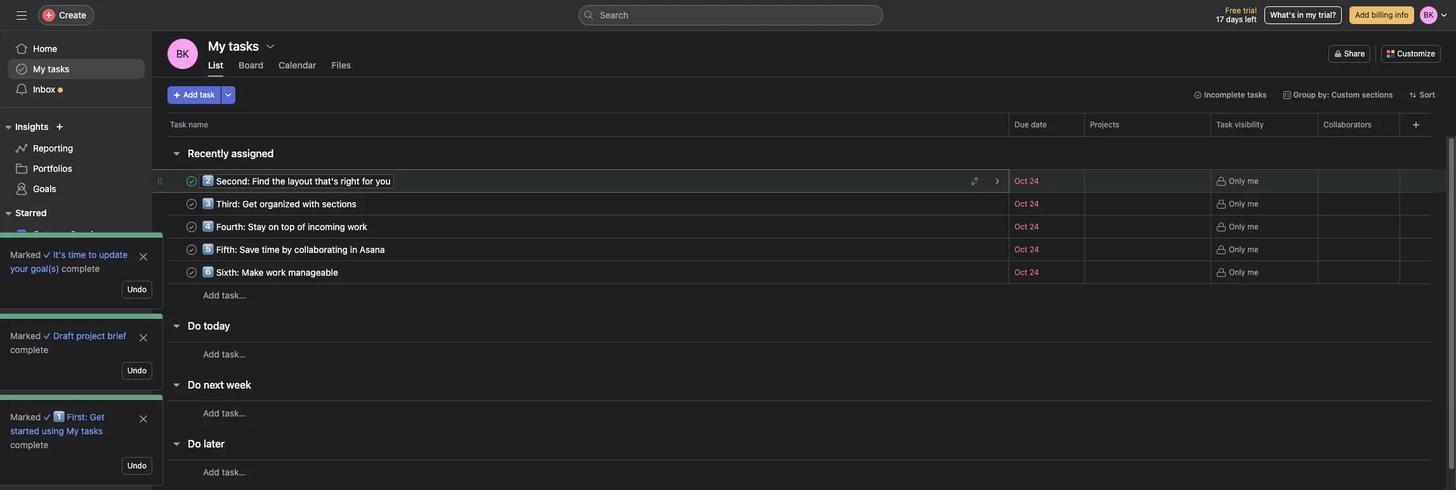 Task type: describe. For each thing, give the bounding box(es) containing it.
due
[[1015, 120, 1029, 129]]

files link
[[332, 60, 351, 77]]

incomplete tasks
[[1205, 90, 1267, 100]]

oct for the 3️⃣ third: get organized with sections cell
[[1015, 199, 1028, 209]]

goal(s)
[[31, 263, 59, 274]]

inbox link
[[8, 79, 145, 100]]

free trial 17 days left
[[1217, 6, 1257, 24]]

my tasks link
[[8, 59, 145, 79]]

me for linked projects for 5️⃣ fifth: save time by collaborating in asana cell
[[1248, 245, 1259, 254]]

marked for ✓ 1️⃣ first: get started using my tasks
[[10, 412, 43, 423]]

do today button
[[188, 315, 230, 338]]

visibility
[[1235, 120, 1264, 129]]

bk button
[[168, 39, 198, 69]]

do next week button
[[188, 374, 251, 397]]

first:
[[67, 412, 88, 423]]

do for do next week
[[188, 380, 201, 391]]

0 vertical spatial complete
[[59, 263, 100, 274]]

template i link inside the starred element
[[8, 265, 145, 286]]

team button
[[0, 439, 38, 454]]

template i inside projects element
[[33, 336, 75, 347]]

add task
[[183, 90, 215, 100]]

in
[[1298, 10, 1304, 20]]

global element
[[0, 31, 152, 107]]

✓ it's time to update your goal(s)
[[10, 249, 128, 274]]

template inside the starred element
[[33, 270, 71, 281]]

only me for linked projects for 5️⃣ fifth: save time by collaborating in asana cell
[[1229, 245, 1259, 254]]

create button
[[38, 5, 95, 25]]

insights button
[[0, 119, 48, 135]]

starred button
[[0, 206, 47, 221]]

add task button
[[168, 86, 221, 104]]

share
[[1345, 49, 1365, 58]]

task
[[200, 90, 215, 100]]

to
[[88, 249, 97, 260]]

do for do later
[[188, 439, 201, 450]]

completed image for the 6️⃣ sixth: make work manageable text box
[[184, 265, 199, 280]]

close image for ✓ draft project brief
[[138, 333, 149, 343]]

4️⃣ Fourth: Stay on top of incoming work text field
[[200, 221, 371, 233]]

✓ 1️⃣ first: get started using my tasks complete
[[10, 412, 105, 451]]

row containing task name
[[152, 113, 1457, 136]]

my tasks
[[33, 63, 69, 74]]

task link
[[8, 413, 145, 433]]

customize button
[[1382, 45, 1441, 63]]

completed checkbox for 4️⃣ fourth: stay on top of incoming work text field
[[184, 219, 199, 235]]

goals
[[33, 183, 56, 194]]

cross- inside the starred element
[[33, 290, 61, 301]]

my inside global "element"
[[33, 63, 45, 74]]

✓ for 1️⃣
[[43, 412, 51, 423]]

4️⃣ fourth: stay on top of incoming work cell
[[152, 215, 1010, 239]]

portfolios
[[33, 163, 72, 174]]

oct for '4️⃣ fourth: stay on top of incoming work' cell
[[1015, 222, 1028, 232]]

trial?
[[1319, 10, 1337, 20]]

list
[[208, 60, 223, 70]]

linked projects for 2️⃣ second: find the layout that's right for you cell
[[1085, 169, 1212, 193]]

task… inside header recently assigned "tree grid"
[[222, 290, 246, 301]]

template inside projects element
[[33, 336, 71, 347]]

customize
[[1398, 49, 1436, 58]]

name
[[189, 120, 208, 129]]

octopus inside projects element
[[33, 397, 68, 407]]

what's in my trial?
[[1271, 10, 1337, 20]]

plan inside the starred element
[[135, 290, 152, 301]]

✓ draft project brief link
[[43, 331, 126, 341]]

collapse task list for this section image for do today
[[171, 321, 182, 331]]

starred
[[15, 208, 47, 218]]

oct for 6️⃣ sixth: make work manageable cell
[[1015, 268, 1028, 277]]

add task… button for next
[[203, 407, 246, 420]]

functional inside projects element
[[61, 356, 101, 367]]

2 cross-functional project plan link from the top
[[8, 352, 152, 372]]

cross-functional project plan inside projects element
[[33, 356, 152, 367]]

search
[[600, 10, 629, 20]]

only me for the linked projects for 4️⃣ fourth: stay on top of incoming work cell
[[1229, 222, 1259, 231]]

only for the linked projects for 4️⃣ fourth: stay on top of incoming work cell
[[1229, 222, 1246, 231]]

functional inside the starred element
[[61, 290, 101, 301]]

cross-functional project plan inside the starred element
[[33, 290, 152, 301]]

info
[[1396, 10, 1409, 20]]

my inside ✓ 1️⃣ first: get started using my tasks complete
[[66, 426, 79, 437]]

projects inside row
[[1090, 120, 1120, 129]]

assigned
[[231, 148, 274, 159]]

linked projects for 6️⃣ sixth: make work manageable cell
[[1085, 261, 1212, 284]]

completed image for the 3️⃣ third: get organized with sections text box
[[184, 196, 199, 212]]

task for task visibility
[[1217, 120, 1233, 129]]

do later
[[188, 439, 225, 450]]

add task… row for do today
[[152, 342, 1447, 366]]

recently assigned button
[[188, 142, 274, 165]]

add task… button for later
[[203, 466, 246, 480]]

goals link
[[8, 179, 145, 199]]

1 add task… row from the top
[[152, 284, 1447, 307]]

completed image for 5️⃣ fifth: save time by collaborating in asana "text box"
[[184, 242, 199, 257]]

task for task
[[33, 417, 52, 428]]

share button
[[1329, 45, 1371, 63]]

17
[[1217, 15, 1224, 24]]

2 octopus specimen link from the top
[[8, 392, 145, 413]]

add billing info
[[1356, 10, 1409, 20]]

time
[[68, 249, 86, 260]]

add field image
[[1412, 121, 1420, 129]]

show options image
[[265, 41, 276, 51]]

group
[[1294, 90, 1316, 100]]

board
[[239, 60, 264, 70]]

2️⃣ second: find the layout that's right for you cell
[[152, 169, 1010, 193]]

due date
[[1015, 120, 1047, 129]]

collapse task list for this section image for do later
[[171, 439, 182, 449]]

date
[[1031, 120, 1047, 129]]

brief
[[108, 331, 126, 341]]

add task… row for do later
[[152, 460, 1447, 484]]

list link
[[208, 60, 223, 77]]

octopus inside the starred element
[[33, 229, 68, 240]]

only me for linked projects for 3️⃣ third: get organized with sections cell
[[1229, 199, 1259, 208]]

left
[[1245, 15, 1257, 24]]

undo button for ✓ draft project brief
[[122, 362, 152, 380]]

test
[[33, 249, 50, 260]]

task visibility
[[1217, 120, 1264, 129]]

template i link inside projects element
[[8, 331, 145, 352]]

me for linked projects for 3️⃣ third: get organized with sections cell
[[1248, 199, 1259, 208]]

6️⃣ Sixth: Make work manageable text field
[[200, 266, 342, 279]]

1 cross-functional project plan link from the top
[[8, 286, 152, 306]]

me for linked projects for 2️⃣ second: find the layout that's right for you cell
[[1248, 176, 1259, 186]]

my tasks
[[208, 39, 259, 53]]

details image
[[994, 177, 1002, 185]]

specimen inside the starred element
[[70, 229, 111, 240]]

octopus specimen inside the starred element
[[33, 229, 111, 240]]

oct 24 for 2️⃣ second: find the layout that's right for you cell
[[1015, 176, 1039, 186]]

projects inside dropdown button
[[15, 314, 50, 325]]

oct 24 for 6️⃣ sixth: make work manageable cell
[[1015, 268, 1039, 277]]

trial
[[1244, 6, 1257, 15]]

do later button
[[188, 433, 225, 456]]

add for add task… button corresponding to today
[[203, 349, 219, 360]]

oct for "5️⃣ fifth: save time by collaborating in asana" cell
[[1015, 245, 1028, 255]]

bk
[[176, 48, 189, 60]]

free
[[1226, 6, 1241, 15]]

✓ for it's
[[43, 249, 51, 260]]

task name column header
[[168, 113, 1013, 136]]

linked projects for 4️⃣ fourth: stay on top of incoming work cell
[[1085, 215, 1212, 239]]

only for linked projects for 5️⃣ fifth: save time by collaborating in asana cell
[[1229, 245, 1246, 254]]

portfolios link
[[8, 159, 145, 179]]

close image
[[138, 414, 149, 425]]

incomplete tasks button
[[1189, 86, 1273, 104]]

more actions image
[[224, 91, 232, 99]]

collaborators
[[1324, 120, 1372, 129]]

by:
[[1318, 90, 1330, 100]]

sort
[[1420, 90, 1436, 100]]



Task type: locate. For each thing, give the bounding box(es) containing it.
2 only me from the top
[[1229, 199, 1259, 208]]

1 undo button from the top
[[122, 281, 152, 299]]

your
[[10, 263, 28, 274]]

add down the next
[[203, 408, 219, 419]]

4 24 from the top
[[1030, 245, 1039, 255]]

1 vertical spatial octopus specimen
[[33, 397, 111, 407]]

2 task… from the top
[[222, 349, 246, 360]]

1 vertical spatial cross-
[[33, 356, 61, 367]]

1️⃣
[[53, 412, 65, 423]]

projects
[[1090, 120, 1120, 129], [15, 314, 50, 325]]

undo for ✓ draft project brief
[[127, 366, 147, 376]]

2 vertical spatial marked
[[10, 412, 43, 423]]

5 oct from the top
[[1015, 268, 1028, 277]]

task… for later
[[222, 467, 246, 478]]

add task… up today
[[203, 290, 246, 301]]

1 vertical spatial undo button
[[122, 362, 152, 380]]

functional down ✓ it's time to update your goal(s) 'link'
[[61, 290, 101, 301]]

octopus specimen link
[[8, 225, 145, 245], [8, 392, 145, 413]]

2 undo button from the top
[[122, 362, 152, 380]]

undo button down close icon
[[122, 458, 152, 475]]

5️⃣ Fifth: Save time by collaborating in Asana text field
[[200, 243, 389, 256]]

undo for ✓ it's time to update your goal(s)
[[127, 285, 147, 294]]

sections
[[1362, 90, 1393, 100]]

marked
[[10, 249, 43, 260], [10, 331, 41, 341], [10, 412, 43, 423]]

completed image inside "5️⃣ fifth: save time by collaborating in asana" cell
[[184, 242, 199, 257]]

task… down 'later'
[[222, 467, 246, 478]]

1 vertical spatial projects
[[15, 314, 50, 325]]

3 marked from the top
[[10, 412, 43, 423]]

2 horizontal spatial task
[[1217, 120, 1233, 129]]

i
[[73, 270, 75, 281], [73, 336, 75, 347]]

undo down close icon
[[127, 461, 147, 471]]

2 completed image from the top
[[184, 219, 199, 235]]

2 add task… row from the top
[[152, 342, 1447, 366]]

1 close image from the top
[[138, 252, 149, 262]]

cross- inside projects element
[[33, 356, 61, 367]]

0 vertical spatial i
[[73, 270, 75, 281]]

0 vertical spatial octopus specimen
[[33, 229, 111, 240]]

close image right brief
[[138, 333, 149, 343]]

4 add task… row from the top
[[152, 460, 1447, 484]]

2 add task… from the top
[[203, 349, 246, 360]]

24 for 2️⃣ second: find the layout that's right for you cell
[[1030, 176, 1039, 186]]

3️⃣ Third: Get organized with sections text field
[[200, 198, 360, 210]]

i inside the starred element
[[73, 270, 75, 281]]

1 vertical spatial completed image
[[184, 242, 199, 257]]

✓ left draft
[[43, 331, 51, 341]]

0 vertical spatial undo
[[127, 285, 147, 294]]

1 vertical spatial my
[[66, 426, 79, 437]]

octopus specimen link down marketing dashboards
[[8, 392, 145, 413]]

add inside button
[[1356, 10, 1370, 20]]

template i inside the starred element
[[33, 270, 75, 281]]

task left 1️⃣
[[33, 417, 52, 428]]

tasks for incomplete tasks
[[1248, 90, 1267, 100]]

1 horizontal spatial task
[[170, 120, 186, 129]]

octopus up 1️⃣
[[33, 397, 68, 407]]

marked inside marked ✓ draft project brief complete
[[10, 331, 41, 341]]

1 horizontal spatial tasks
[[81, 426, 103, 437]]

completed checkbox inside 6️⃣ sixth: make work manageable cell
[[184, 265, 199, 280]]

completed checkbox for the 6️⃣ sixth: make work manageable text box
[[184, 265, 199, 280]]

complete
[[59, 263, 100, 274], [10, 345, 48, 355], [10, 440, 48, 451]]

task inside column header
[[170, 120, 186, 129]]

1 octopus specimen link from the top
[[8, 225, 145, 245]]

✓ left 1️⃣
[[43, 412, 51, 423]]

close image for ✓ it's time to update your goal(s)
[[138, 252, 149, 262]]

today
[[204, 321, 230, 332]]

cross-
[[33, 290, 61, 301], [33, 356, 61, 367]]

0 vertical spatial ✓
[[43, 249, 51, 260]]

✓ it's time to update your goal(s) link
[[10, 249, 128, 274]]

completed checkbox inside "5️⃣ fifth: save time by collaborating in asana" cell
[[184, 242, 199, 257]]

0 vertical spatial undo button
[[122, 281, 152, 299]]

1 vertical spatial cross-functional project plan
[[33, 356, 152, 367]]

1 vertical spatial tasks
[[1248, 90, 1267, 100]]

my
[[1306, 10, 1317, 20]]

undo down update
[[127, 285, 147, 294]]

1 do from the top
[[188, 321, 201, 332]]

add task… button down today
[[203, 347, 246, 361]]

2 cross-functional project plan from the top
[[33, 356, 152, 367]]

5 oct 24 from the top
[[1015, 268, 1039, 277]]

do left the next
[[188, 380, 201, 391]]

2 vertical spatial complete
[[10, 440, 48, 451]]

1 vertical spatial close image
[[138, 333, 149, 343]]

1 vertical spatial completed checkbox
[[184, 242, 199, 257]]

calendar
[[279, 60, 316, 70]]

0 horizontal spatial tasks
[[48, 63, 69, 74]]

complete inside ✓ 1️⃣ first: get started using my tasks complete
[[10, 440, 48, 451]]

0 horizontal spatial task
[[33, 417, 52, 428]]

0 vertical spatial completed image
[[184, 196, 199, 212]]

collapse task list for this section image left do today button
[[171, 321, 182, 331]]

oct 24
[[1015, 176, 1039, 186], [1015, 199, 1039, 209], [1015, 222, 1039, 232], [1015, 245, 1039, 255], [1015, 268, 1039, 277]]

tasks down home
[[48, 63, 69, 74]]

undo for ✓ 1️⃣ first: get started using my tasks
[[127, 461, 147, 471]]

collapse task list for this section image left the next
[[171, 380, 182, 390]]

marketing
[[33, 376, 74, 387]]

projects button
[[0, 312, 50, 327]]

2 vertical spatial undo
[[127, 461, 147, 471]]

2 collapse task list for this section image from the top
[[171, 321, 182, 331]]

0 vertical spatial octopus
[[33, 229, 68, 240]]

1 vertical spatial completed image
[[184, 219, 199, 235]]

undo button for ✓ it's time to update your goal(s)
[[122, 281, 152, 299]]

0 vertical spatial completed image
[[184, 174, 199, 189]]

24
[[1030, 176, 1039, 186], [1030, 199, 1039, 209], [1030, 222, 1039, 232], [1030, 245, 1039, 255], [1030, 268, 1039, 277]]

2 vertical spatial completed checkbox
[[184, 265, 199, 280]]

task… up today
[[222, 290, 246, 301]]

1 ✓ from the top
[[43, 249, 51, 260]]

cross-functional project plan up dashboards
[[33, 356, 152, 367]]

oct 24 for the 3️⃣ third: get organized with sections cell
[[1015, 199, 1039, 209]]

1 oct from the top
[[1015, 176, 1028, 186]]

2 plan from the top
[[135, 356, 152, 367]]

add task… for today
[[203, 349, 246, 360]]

cross-functional project plan down to
[[33, 290, 152, 301]]

1 vertical spatial do
[[188, 380, 201, 391]]

undo button for ✓ 1️⃣ first: get started using my tasks
[[122, 458, 152, 475]]

2 completed checkbox from the top
[[184, 196, 199, 212]]

2 cross- from the top
[[33, 356, 61, 367]]

draft
[[53, 331, 74, 341]]

4 only me from the top
[[1229, 245, 1259, 254]]

task…
[[222, 290, 246, 301], [222, 349, 246, 360], [222, 408, 246, 419], [222, 467, 246, 478]]

collapse task list for this section image
[[171, 149, 182, 159], [171, 321, 182, 331], [171, 380, 182, 390], [171, 439, 182, 449]]

add up do today button
[[203, 290, 219, 301]]

1 completed image from the top
[[184, 174, 199, 189]]

3 me from the top
[[1248, 222, 1259, 231]]

specimen up the get
[[70, 397, 111, 407]]

1 only from the top
[[1229, 176, 1246, 186]]

specimen up to
[[70, 229, 111, 240]]

1 octopus specimen from the top
[[33, 229, 111, 240]]

template i down projects dropdown button
[[33, 336, 75, 347]]

project left brief
[[76, 331, 105, 341]]

4 only from the top
[[1229, 245, 1246, 254]]

24 for the 3️⃣ third: get organized with sections cell
[[1030, 199, 1039, 209]]

1 completed checkbox from the top
[[184, 174, 199, 189]]

octopus
[[33, 229, 68, 240], [33, 397, 68, 407]]

home
[[33, 43, 57, 54]]

3 add task… button from the top
[[203, 407, 246, 420]]

2 add task… button from the top
[[203, 347, 246, 361]]

me
[[1248, 176, 1259, 186], [1248, 199, 1259, 208], [1248, 222, 1259, 231], [1248, 245, 1259, 254], [1248, 268, 1259, 277]]

linked projects for 3️⃣ third: get organized with sections cell
[[1085, 192, 1212, 216]]

projects element
[[0, 308, 152, 435]]

test link
[[8, 245, 145, 265]]

marked up your on the left bottom
[[10, 249, 43, 260]]

2 close image from the top
[[138, 333, 149, 343]]

cross- up marketing
[[33, 356, 61, 367]]

2 ✓ from the top
[[43, 331, 51, 341]]

tasks for my tasks
[[48, 63, 69, 74]]

task left visibility
[[1217, 120, 1233, 129]]

completed image inside 6️⃣ sixth: make work manageable cell
[[184, 265, 199, 280]]

plan
[[135, 290, 152, 301], [135, 356, 152, 367]]

tasks inside dropdown button
[[1248, 90, 1267, 100]]

1 completed image from the top
[[184, 196, 199, 212]]

5 only me from the top
[[1229, 268, 1259, 277]]

add task… button down do next week button at bottom left
[[203, 407, 246, 420]]

1 vertical spatial template
[[33, 336, 71, 347]]

3 undo button from the top
[[122, 458, 152, 475]]

get
[[90, 412, 105, 423]]

✓ inside ✓ it's time to update your goal(s)
[[43, 249, 51, 260]]

2 specimen from the top
[[70, 397, 111, 407]]

linked projects for 5️⃣ fifth: save time by collaborating in asana cell
[[1085, 238, 1212, 261]]

template i link up marketing dashboards
[[8, 331, 145, 352]]

complete inside marked ✓ draft project brief complete
[[10, 345, 48, 355]]

task for task name
[[170, 120, 186, 129]]

me for the linked projects for 4️⃣ fourth: stay on top of incoming work cell
[[1248, 222, 1259, 231]]

project up brief
[[104, 290, 132, 301]]

completed checkbox inside the 3️⃣ third: get organized with sections cell
[[184, 196, 199, 212]]

add task… row for do next week
[[152, 401, 1447, 425]]

1 horizontal spatial my
[[66, 426, 79, 437]]

2 completed image from the top
[[184, 242, 199, 257]]

0 vertical spatial template i
[[33, 270, 75, 281]]

0 vertical spatial my
[[33, 63, 45, 74]]

0 vertical spatial cross-functional project plan
[[33, 290, 152, 301]]

tasks
[[48, 63, 69, 74], [1248, 90, 1267, 100], [81, 426, 103, 437]]

3 oct 24 from the top
[[1015, 222, 1039, 232]]

1 vertical spatial specimen
[[70, 397, 111, 407]]

recently
[[188, 148, 229, 159]]

add inside header recently assigned "tree grid"
[[203, 290, 219, 301]]

octopus specimen link up time
[[8, 225, 145, 245]]

only for linked projects for 6️⃣ sixth: make work manageable "cell"
[[1229, 268, 1246, 277]]

completed checkbox inside '4️⃣ fourth: stay on top of incoming work' cell
[[184, 219, 199, 235]]

add for add billing info button
[[1356, 10, 1370, 20]]

tasks down the get
[[81, 426, 103, 437]]

2 vertical spatial undo button
[[122, 458, 152, 475]]

octopus specimen up time
[[33, 229, 111, 240]]

completed image for 2️⃣ second: find the layout that's right for you text field
[[184, 174, 199, 189]]

collapse task list for this section image left do later at the bottom left of page
[[171, 439, 182, 449]]

completed checkbox inside 2️⃣ second: find the layout that's right for you cell
[[184, 174, 199, 189]]

1 me from the top
[[1248, 176, 1259, 186]]

my down first:
[[66, 426, 79, 437]]

plan inside projects element
[[135, 356, 152, 367]]

0 vertical spatial template i link
[[8, 265, 145, 286]]

2 vertical spatial completed image
[[184, 265, 199, 280]]

add task… inside header recently assigned "tree grid"
[[203, 290, 246, 301]]

oct 24 for "5️⃣ fifth: save time by collaborating in asana" cell
[[1015, 245, 1039, 255]]

1 functional from the top
[[61, 290, 101, 301]]

5 24 from the top
[[1030, 268, 1039, 277]]

create
[[59, 10, 86, 20]]

i up marketing dashboards
[[73, 336, 75, 347]]

0 vertical spatial template
[[33, 270, 71, 281]]

task… for today
[[222, 349, 246, 360]]

i inside projects element
[[73, 336, 75, 347]]

billing
[[1372, 10, 1393, 20]]

0 horizontal spatial projects
[[15, 314, 50, 325]]

4 oct from the top
[[1015, 245, 1028, 255]]

home link
[[8, 39, 145, 59]]

add task… button for today
[[203, 347, 246, 361]]

2 functional from the top
[[61, 356, 101, 367]]

cross- down 'goal(s)'
[[33, 290, 61, 301]]

2 template i link from the top
[[8, 331, 145, 352]]

octopus specimen up first:
[[33, 397, 111, 407]]

template down it's
[[33, 270, 71, 281]]

4 oct 24 from the top
[[1015, 245, 1039, 255]]

do for do today
[[188, 321, 201, 332]]

2 undo from the top
[[127, 366, 147, 376]]

undo button
[[122, 281, 152, 299], [122, 362, 152, 380], [122, 458, 152, 475]]

3 add task… row from the top
[[152, 401, 1447, 425]]

dashboards
[[76, 376, 125, 387]]

1 vertical spatial octopus specimen link
[[8, 392, 145, 413]]

task inside projects element
[[33, 417, 52, 428]]

completed image inside '4️⃣ fourth: stay on top of incoming work' cell
[[184, 219, 199, 235]]

completed image for 4️⃣ fourth: stay on top of incoming work text field
[[184, 219, 199, 235]]

me for linked projects for 6️⃣ sixth: make work manageable "cell"
[[1248, 268, 1259, 277]]

1 cross- from the top
[[33, 290, 61, 301]]

1 add task… from the top
[[203, 290, 246, 301]]

recently assigned
[[188, 148, 274, 159]]

task
[[170, 120, 186, 129], [1217, 120, 1233, 129], [33, 417, 52, 428]]

do
[[188, 321, 201, 332], [188, 380, 201, 391], [188, 439, 201, 450]]

2 24 from the top
[[1030, 199, 1039, 209]]

add task… button down 'later'
[[203, 466, 246, 480]]

group by: custom sections
[[1294, 90, 1393, 100]]

0 vertical spatial do
[[188, 321, 201, 332]]

update
[[99, 249, 128, 260]]

add task… button up today
[[203, 289, 246, 303]]

undo up close icon
[[127, 366, 147, 376]]

cross-functional project plan link down ✓ it's time to update your goal(s) 'link'
[[8, 286, 152, 306]]

completed image inside the 3️⃣ third: get organized with sections cell
[[184, 196, 199, 212]]

sort button
[[1404, 86, 1441, 104]]

template i link down time
[[8, 265, 145, 286]]

task… for next
[[222, 408, 246, 419]]

do inside button
[[188, 439, 201, 450]]

1 template from the top
[[33, 270, 71, 281]]

project inside the starred element
[[104, 290, 132, 301]]

1 vertical spatial octopus
[[33, 397, 68, 407]]

Completed checkbox
[[184, 219, 199, 235], [184, 242, 199, 257], [184, 265, 199, 280]]

insights
[[15, 121, 48, 132]]

1 i from the top
[[73, 270, 75, 281]]

marked for ✓ it's time to update your goal(s)
[[10, 249, 43, 260]]

3 task… from the top
[[222, 408, 246, 419]]

completed checkbox for 5️⃣ fifth: save time by collaborating in asana "text box"
[[184, 242, 199, 257]]

add for later add task… button
[[203, 467, 219, 478]]

6️⃣ sixth: make work manageable cell
[[152, 261, 1010, 284]]

1 oct 24 from the top
[[1015, 176, 1039, 186]]

0 vertical spatial cross-functional project plan link
[[8, 286, 152, 306]]

1 horizontal spatial projects
[[1090, 120, 1120, 129]]

complete down projects dropdown button
[[10, 345, 48, 355]]

4 collapse task list for this section image from the top
[[171, 439, 182, 449]]

1 vertical spatial cross-functional project plan link
[[8, 352, 152, 372]]

what's in my trial? button
[[1265, 6, 1342, 24]]

what's
[[1271, 10, 1296, 20]]

search list box
[[579, 5, 883, 25]]

0 vertical spatial completed checkbox
[[184, 174, 199, 189]]

1 vertical spatial ✓
[[43, 331, 51, 341]]

1 add task… button from the top
[[203, 289, 246, 303]]

3 completed image from the top
[[184, 265, 199, 280]]

1 vertical spatial i
[[73, 336, 75, 347]]

1 vertical spatial functional
[[61, 356, 101, 367]]

3 only me from the top
[[1229, 222, 1259, 231]]

1 plan from the top
[[135, 290, 152, 301]]

0 vertical spatial specimen
[[70, 229, 111, 240]]

undo button down update
[[122, 281, 152, 299]]

cross-functional project plan link up marketing dashboards
[[8, 352, 152, 372]]

octopus specimen inside projects element
[[33, 397, 111, 407]]

add task… row
[[152, 284, 1447, 307], [152, 342, 1447, 366], [152, 401, 1447, 425], [152, 460, 1447, 484]]

24 for "5️⃣ fifth: save time by collaborating in asana" cell
[[1030, 245, 1039, 255]]

0 vertical spatial completed checkbox
[[184, 219, 199, 235]]

4 add task… button from the top
[[203, 466, 246, 480]]

reporting
[[33, 143, 73, 154]]

insights element
[[0, 116, 152, 202]]

task… up week
[[222, 349, 246, 360]]

0 vertical spatial octopus specimen link
[[8, 225, 145, 245]]

only me for linked projects for 2️⃣ second: find the layout that's right for you cell
[[1229, 176, 1259, 186]]

✓ 1️⃣ first: get started using my tasks link
[[10, 412, 105, 437]]

using
[[42, 426, 64, 437]]

task… down week
[[222, 408, 246, 419]]

marketing dashboards link
[[8, 372, 145, 392]]

1 vertical spatial template i
[[33, 336, 75, 347]]

1 collapse task list for this section image from the top
[[171, 149, 182, 159]]

1 undo from the top
[[127, 285, 147, 294]]

add task… button inside header recently assigned "tree grid"
[[203, 289, 246, 303]]

5️⃣ fifth: save time by collaborating in asana cell
[[152, 238, 1010, 261]]

do today
[[188, 321, 230, 332]]

1 task… from the top
[[222, 290, 246, 301]]

add task…
[[203, 290, 246, 301], [203, 349, 246, 360], [203, 408, 246, 419], [203, 467, 246, 478]]

team
[[15, 441, 38, 452]]

0 vertical spatial close image
[[138, 252, 149, 262]]

5 only from the top
[[1229, 268, 1246, 277]]

1 vertical spatial template i link
[[8, 331, 145, 352]]

started
[[10, 426, 39, 437]]

2 do from the top
[[188, 380, 201, 391]]

✓ left it's
[[43, 249, 51, 260]]

task left 'name'
[[170, 120, 186, 129]]

2 i from the top
[[73, 336, 75, 347]]

add task… down 'later'
[[203, 467, 246, 478]]

header recently assigned tree grid
[[152, 169, 1447, 307]]

3 oct from the top
[[1015, 222, 1028, 232]]

group by: custom sections button
[[1278, 86, 1399, 104]]

add for add task… button corresponding to next
[[203, 408, 219, 419]]

only me for linked projects for 6️⃣ sixth: make work manageable "cell"
[[1229, 268, 1259, 277]]

3 do from the top
[[188, 439, 201, 450]]

custom
[[1332, 90, 1360, 100]]

days
[[1227, 15, 1243, 24]]

close image
[[138, 252, 149, 262], [138, 333, 149, 343]]

3 undo from the top
[[127, 461, 147, 471]]

template down projects dropdown button
[[33, 336, 71, 347]]

2 oct from the top
[[1015, 199, 1028, 209]]

my up inbox
[[33, 63, 45, 74]]

it's
[[53, 249, 66, 260]]

completed image
[[184, 196, 199, 212], [184, 242, 199, 257]]

collapse task list for this section image down "task name"
[[171, 149, 182, 159]]

Completed checkbox
[[184, 174, 199, 189], [184, 196, 199, 212]]

complete down time
[[59, 263, 100, 274]]

2 vertical spatial tasks
[[81, 426, 103, 437]]

add down 'later'
[[203, 467, 219, 478]]

only for linked projects for 3️⃣ third: get organized with sections cell
[[1229, 199, 1246, 208]]

1 specimen from the top
[[70, 229, 111, 240]]

1 marked from the top
[[10, 249, 43, 260]]

move tasks between sections image
[[971, 177, 979, 185]]

calendar link
[[279, 60, 316, 77]]

add
[[1356, 10, 1370, 20], [183, 90, 198, 100], [203, 290, 219, 301], [203, 349, 219, 360], [203, 408, 219, 419], [203, 467, 219, 478]]

complete down started
[[10, 440, 48, 451]]

functional up marketing dashboards
[[61, 356, 101, 367]]

starred element
[[0, 202, 152, 308]]

oct 24 for '4️⃣ fourth: stay on top of incoming work' cell
[[1015, 222, 1039, 232]]

collapse task list for this section image for do next week
[[171, 380, 182, 390]]

1 vertical spatial project
[[76, 331, 105, 341]]

add down do today
[[203, 349, 219, 360]]

3 only from the top
[[1229, 222, 1246, 231]]

2 oct 24 from the top
[[1015, 199, 1039, 209]]

1 octopus from the top
[[33, 229, 68, 240]]

specimen inside projects element
[[70, 397, 111, 407]]

octopus up test at the left
[[33, 229, 68, 240]]

i down the "test" link
[[73, 270, 75, 281]]

2 octopus specimen from the top
[[33, 397, 111, 407]]

1 template i from the top
[[33, 270, 75, 281]]

template i down it's
[[33, 270, 75, 281]]

marked down projects dropdown button
[[10, 331, 41, 341]]

3 add task… from the top
[[203, 408, 246, 419]]

1 vertical spatial plan
[[135, 356, 152, 367]]

later
[[204, 439, 225, 450]]

0 vertical spatial project
[[104, 290, 132, 301]]

only
[[1229, 176, 1246, 186], [1229, 199, 1246, 208], [1229, 222, 1246, 231], [1229, 245, 1246, 254], [1229, 268, 1246, 277]]

task name
[[170, 120, 208, 129]]

1 only me from the top
[[1229, 176, 1259, 186]]

0 horizontal spatial my
[[33, 63, 45, 74]]

1 vertical spatial complete
[[10, 345, 48, 355]]

marked up started
[[10, 412, 43, 423]]

tasks up visibility
[[1248, 90, 1267, 100]]

project down brief
[[104, 356, 132, 367]]

completed checkbox for the 3️⃣ third: get organized with sections text box
[[184, 196, 199, 212]]

specimen
[[70, 229, 111, 240], [70, 397, 111, 407]]

24 for 6️⃣ sixth: make work manageable cell
[[1030, 268, 1039, 277]]

next
[[204, 380, 224, 391]]

reporting link
[[8, 138, 145, 159]]

add left "billing"
[[1356, 10, 1370, 20]]

do left today
[[188, 321, 201, 332]]

row
[[152, 113, 1457, 136], [168, 136, 1432, 137], [152, 169, 1447, 194], [152, 191, 1447, 217], [152, 214, 1447, 240], [152, 237, 1447, 262], [152, 260, 1447, 285]]

add task… for later
[[203, 467, 246, 478]]

add left "task"
[[183, 90, 198, 100]]

0 vertical spatial marked
[[10, 249, 43, 260]]

2 completed checkbox from the top
[[184, 242, 199, 257]]

2 template from the top
[[33, 336, 71, 347]]

1 24 from the top
[[1030, 176, 1039, 186]]

search button
[[579, 5, 883, 25]]

1 vertical spatial undo
[[127, 366, 147, 376]]

undo button down brief
[[122, 362, 152, 380]]

2 vertical spatial do
[[188, 439, 201, 450]]

24 for '4️⃣ fourth: stay on top of incoming work' cell
[[1030, 222, 1039, 232]]

4 add task… from the top
[[203, 467, 246, 478]]

3 collapse task list for this section image from the top
[[171, 380, 182, 390]]

2 marked from the top
[[10, 331, 41, 341]]

only for linked projects for 2️⃣ second: find the layout that's right for you cell
[[1229, 176, 1246, 186]]

project inside marked ✓ draft project brief complete
[[76, 331, 105, 341]]

do left 'later'
[[188, 439, 201, 450]]

hide sidebar image
[[17, 10, 27, 20]]

2️⃣ Second: Find the layout that's right for you text field
[[200, 175, 394, 188]]

3️⃣ third: get organized with sections cell
[[152, 192, 1010, 216]]

oct
[[1015, 176, 1028, 186], [1015, 199, 1028, 209], [1015, 222, 1028, 232], [1015, 245, 1028, 255], [1015, 268, 1028, 277]]

new image
[[56, 123, 64, 131]]

completed checkbox for 2️⃣ second: find the layout that's right for you text field
[[184, 174, 199, 189]]

2 vertical spatial project
[[104, 356, 132, 367]]

marketing dashboards
[[33, 376, 125, 387]]

completed image
[[184, 174, 199, 189], [184, 219, 199, 235], [184, 265, 199, 280]]

1 template i link from the top
[[8, 265, 145, 286]]

add task… down today
[[203, 349, 246, 360]]

✓ inside ✓ 1️⃣ first: get started using my tasks complete
[[43, 412, 51, 423]]

0 vertical spatial plan
[[135, 290, 152, 301]]

2 vertical spatial ✓
[[43, 412, 51, 423]]

0 vertical spatial cross-
[[33, 290, 61, 301]]

0 vertical spatial functional
[[61, 290, 101, 301]]

5 me from the top
[[1248, 268, 1259, 277]]

3 completed checkbox from the top
[[184, 265, 199, 280]]

tasks inside global "element"
[[48, 63, 69, 74]]

3 24 from the top
[[1030, 222, 1039, 232]]

0 vertical spatial tasks
[[48, 63, 69, 74]]

0 vertical spatial projects
[[1090, 120, 1120, 129]]

oct for 2️⃣ second: find the layout that's right for you cell
[[1015, 176, 1028, 186]]

2 only from the top
[[1229, 199, 1246, 208]]

collapse task list for this section image for recently assigned
[[171, 149, 182, 159]]

tasks inside ✓ 1️⃣ first: get started using my tasks complete
[[81, 426, 103, 437]]

week
[[227, 380, 251, 391]]

2 me from the top
[[1248, 199, 1259, 208]]

1 vertical spatial marked
[[10, 331, 41, 341]]

template i link
[[8, 265, 145, 286], [8, 331, 145, 352]]

✓ inside marked ✓ draft project brief complete
[[43, 331, 51, 341]]

2 octopus from the top
[[33, 397, 68, 407]]

add for add task… button in the header recently assigned "tree grid"
[[203, 290, 219, 301]]

1 cross-functional project plan from the top
[[33, 290, 152, 301]]

close image right update
[[138, 252, 149, 262]]

2 template i from the top
[[33, 336, 75, 347]]

add task… for next
[[203, 408, 246, 419]]

4 me from the top
[[1248, 245, 1259, 254]]

3 ✓ from the top
[[43, 412, 51, 423]]

1 vertical spatial completed checkbox
[[184, 196, 199, 212]]

2 horizontal spatial tasks
[[1248, 90, 1267, 100]]

inbox
[[33, 84, 55, 95]]

add task… down do next week button at bottom left
[[203, 408, 246, 419]]



Task type: vqa. For each thing, say whether or not it's contained in the screenshot.
Expand New message image
no



